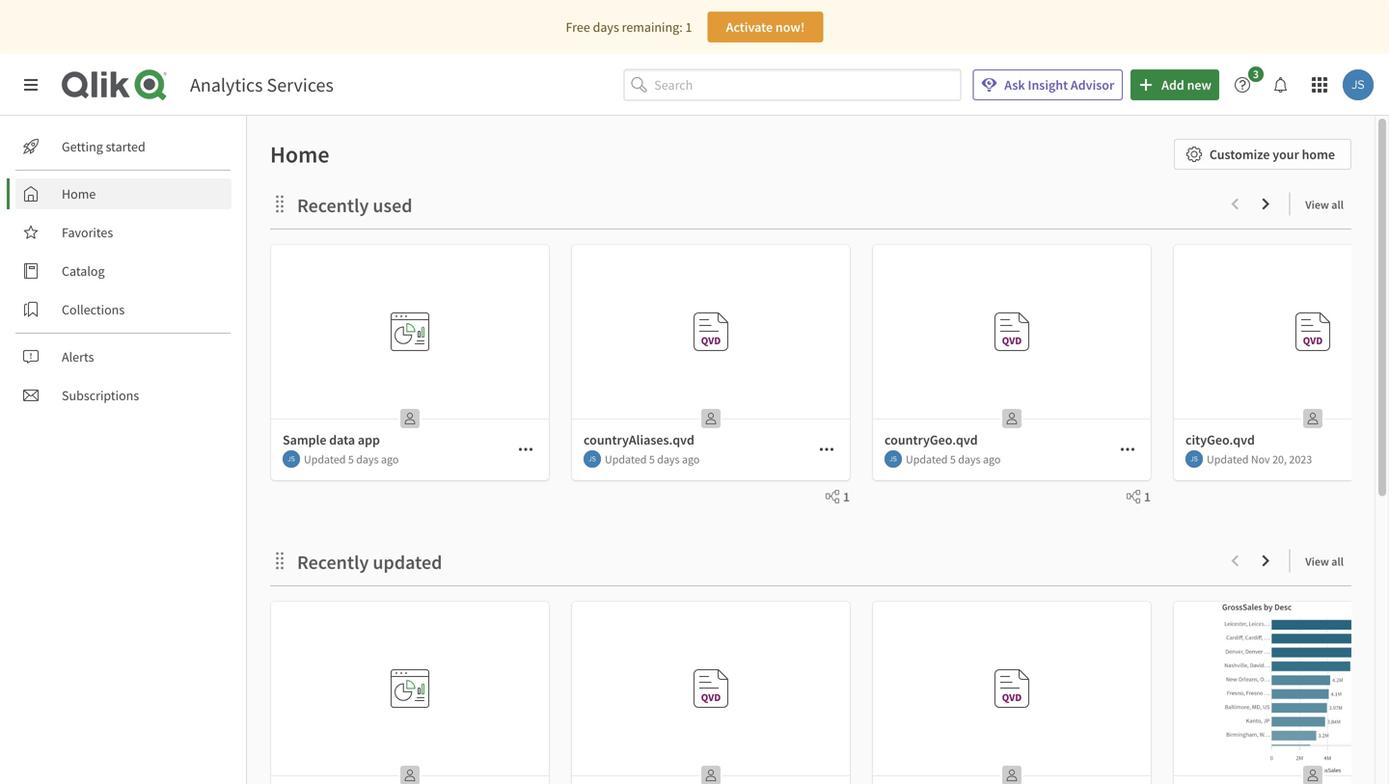 Task type: vqa. For each thing, say whether or not it's contained in the screenshot.
the selections
no



Task type: locate. For each thing, give the bounding box(es) containing it.
2 horizontal spatial 5
[[950, 452, 956, 467]]

1 vertical spatial countrygeo.qvd
[[885, 431, 978, 449]]

john smith image for countryaliases.qvd
[[584, 451, 601, 468]]

0 horizontal spatial citygeo.qvd
[[1186, 431, 1255, 449]]

2 horizontal spatial ago
[[983, 452, 1001, 467]]

2 horizontal spatial 1
[[1144, 488, 1151, 506]]

0 vertical spatial view all link
[[1306, 192, 1352, 216]]

1 vertical spatial citygeo.qvd
[[1186, 431, 1255, 449]]

all for recently updated
[[1332, 554, 1344, 569]]

1 vertical spatial all
[[1332, 554, 1344, 569]]

1 vertical spatial recently
[[297, 550, 369, 575]]

3 updated 5 days ago from the left
[[906, 452, 1001, 467]]

0 vertical spatial countrygeo.qvd
[[993, 399, 1071, 414]]

1 horizontal spatial updated 5 days ago
[[605, 452, 700, 467]]

activate now!
[[726, 18, 805, 36]]

navigation pane element
[[0, 123, 246, 419]]

2 updated 5 days ago from the left
[[605, 452, 700, 467]]

favorites
[[62, 224, 113, 241]]

0 horizontal spatial 5
[[348, 452, 354, 467]]

3 more actions image from the left
[[1120, 442, 1136, 457]]

1 vertical spatial view all link
[[1306, 549, 1352, 573]]

0 vertical spatial home
[[270, 140, 329, 169]]

1
[[685, 18, 692, 36], [843, 488, 850, 506], [1144, 488, 1151, 506]]

recently
[[297, 193, 369, 218], [297, 550, 369, 575]]

3 button
[[1227, 67, 1270, 100]]

analytics services
[[190, 73, 334, 97]]

3 john smith element from the left
[[885, 451, 902, 468]]

1 john smith element from the left
[[283, 451, 300, 468]]

new
[[1187, 76, 1212, 94]]

2 more actions image from the left
[[819, 442, 835, 457]]

view all for recently used
[[1306, 197, 1344, 212]]

recently right move collection image
[[297, 193, 369, 218]]

1 horizontal spatial john smith image
[[885, 451, 902, 468]]

recently for recently used
[[297, 193, 369, 218]]

updated
[[304, 452, 346, 467], [605, 452, 647, 467], [906, 452, 948, 467], [1207, 452, 1249, 467]]

recently updated link
[[297, 550, 450, 575]]

updated for sample data app
[[304, 452, 346, 467]]

1 horizontal spatial ago
[[682, 452, 700, 467]]

all for recently used
[[1332, 197, 1344, 212]]

recently right move collection icon
[[297, 550, 369, 575]]

0 vertical spatial view all
[[1306, 197, 1344, 212]]

1 button for countrygeo.qvd
[[1119, 488, 1151, 506]]

1 horizontal spatial more actions image
[[819, 442, 835, 457]]

days for countryaliases.qvd
[[657, 452, 680, 467]]

4 john smith element from the left
[[1186, 451, 1203, 468]]

customize your home button
[[1174, 139, 1352, 170]]

0 vertical spatial view
[[1306, 197, 1329, 212]]

recently used
[[297, 193, 413, 218]]

1 view all link from the top
[[1306, 192, 1352, 216]]

sample
[[283, 431, 327, 449]]

2 all from the top
[[1332, 554, 1344, 569]]

open dataset
[[1274, 362, 1352, 379]]

1 horizontal spatial citygeo.qvd
[[1304, 399, 1362, 414]]

john smith image
[[1343, 69, 1374, 100], [584, 451, 601, 468], [885, 451, 902, 468]]

3 ago from the left
[[983, 452, 1001, 467]]

ago
[[381, 452, 399, 467], [682, 452, 700, 467], [983, 452, 1001, 467]]

home inside navigation pane element
[[62, 185, 96, 203]]

home
[[270, 140, 329, 169], [62, 185, 96, 203]]

1 horizontal spatial 1
[[843, 488, 850, 506]]

0 horizontal spatial updated 5 days ago
[[304, 452, 399, 467]]

view all
[[1306, 197, 1344, 212], [1306, 554, 1344, 569]]

more actions image
[[518, 442, 534, 457], [819, 442, 835, 457], [1120, 442, 1136, 457]]

0 horizontal spatial more actions image
[[518, 442, 534, 457]]

2 john smith element from the left
[[584, 451, 601, 468]]

john smith element for citygeo.qvd
[[1186, 451, 1203, 468]]

customize your home
[[1210, 146, 1335, 163]]

move collection image
[[270, 194, 289, 214]]

1 1 button from the left
[[818, 488, 850, 506]]

2 ago from the left
[[682, 452, 700, 467]]

1 john smith image from the left
[[283, 451, 300, 468]]

2 horizontal spatial more actions image
[[1120, 442, 1136, 457]]

john smith element
[[283, 451, 300, 468], [584, 451, 601, 468], [885, 451, 902, 468], [1186, 451, 1203, 468]]

recently updated
[[297, 550, 442, 575]]

home
[[1302, 146, 1335, 163]]

now!
[[776, 18, 805, 36]]

updated 5 days ago for countryaliases.qvd
[[605, 452, 700, 467]]

updated nov 20, 2023
[[1207, 452, 1312, 467]]

1 view from the top
[[1306, 197, 1329, 212]]

ask insight advisor
[[1005, 76, 1114, 94]]

1 horizontal spatial 5
[[649, 452, 655, 467]]

1 for countrygeo.qvd
[[1144, 488, 1151, 506]]

more actions image for countrygeo.qvd
[[1120, 442, 1136, 457]]

john smith image for sample data app
[[283, 451, 300, 468]]

all
[[1332, 197, 1344, 212], [1332, 554, 1344, 569]]

1 button
[[818, 488, 850, 506], [1119, 488, 1151, 506]]

days for sample data app
[[356, 452, 379, 467]]

5
[[348, 452, 354, 467], [649, 452, 655, 467], [950, 452, 956, 467]]

updated
[[373, 550, 442, 575]]

nov
[[1251, 452, 1270, 467]]

personal element
[[395, 403, 425, 434], [696, 403, 726, 434], [997, 403, 1027, 434], [1298, 403, 1328, 434], [395, 760, 425, 784], [696, 760, 726, 784], [997, 760, 1027, 784], [1298, 760, 1328, 784]]

0 vertical spatial citygeo.qvd
[[1304, 399, 1362, 414]]

alerts link
[[15, 342, 232, 372]]

updated 5 days ago
[[304, 452, 399, 467], [605, 452, 700, 467], [906, 452, 1001, 467]]

john smith image
[[283, 451, 300, 468], [1186, 451, 1203, 468]]

view
[[1306, 197, 1329, 212], [1306, 554, 1329, 569]]

citygeo.qvd
[[1304, 399, 1362, 414], [1186, 431, 1255, 449]]

2 view all from the top
[[1306, 554, 1344, 569]]

0 horizontal spatial 1 button
[[818, 488, 850, 506]]

1 ago from the left
[[381, 452, 399, 467]]

1 all from the top
[[1332, 197, 1344, 212]]

0 horizontal spatial countrygeo.qvd
[[692, 756, 770, 771]]

4 updated from the left
[[1207, 452, 1249, 467]]

1 more actions image from the left
[[518, 442, 534, 457]]

1 horizontal spatial 1 button
[[1119, 488, 1151, 506]]

analytics services element
[[190, 73, 334, 97]]

2 view all link from the top
[[1306, 549, 1352, 573]]

3 5 from the left
[[950, 452, 956, 467]]

0 horizontal spatial john smith image
[[584, 451, 601, 468]]

0 horizontal spatial ago
[[381, 452, 399, 467]]

view for recently used
[[1306, 197, 1329, 212]]

2 horizontal spatial updated 5 days ago
[[906, 452, 1001, 467]]

your
[[1273, 146, 1299, 163]]

ask
[[1005, 76, 1025, 94]]

advisor
[[1071, 76, 1114, 94]]

view all link for recently used
[[1306, 192, 1352, 216]]

collections
[[62, 301, 125, 318]]

john smith image down sample
[[283, 451, 300, 468]]

1 updated from the left
[[304, 452, 346, 467]]

home up move collection image
[[270, 140, 329, 169]]

updated 5 days ago for sample data app
[[304, 452, 399, 467]]

1 horizontal spatial john smith image
[[1186, 451, 1203, 468]]

1 vertical spatial view all
[[1306, 554, 1344, 569]]

2 5 from the left
[[649, 452, 655, 467]]

3 updated from the left
[[906, 452, 948, 467]]

sample data app
[[283, 431, 380, 449]]

app
[[358, 431, 380, 449]]

2 1 button from the left
[[1119, 488, 1151, 506]]

1 view all from the top
[[1306, 197, 1344, 212]]

home up favorites
[[62, 185, 96, 203]]

countrygeo.qvd
[[993, 399, 1071, 414], [885, 431, 978, 449], [692, 756, 770, 771]]

john smith image left updated nov 20, 2023
[[1186, 451, 1203, 468]]

1 vertical spatial home
[[62, 185, 96, 203]]

Search text field
[[654, 69, 961, 101]]

: citygeo.qvd
[[1299, 399, 1362, 414]]

free
[[566, 18, 590, 36]]

0 horizontal spatial home
[[62, 185, 96, 203]]

citygeo.qvd right the :
[[1304, 399, 1362, 414]]

0 horizontal spatial john smith image
[[283, 451, 300, 468]]

updated 5 days ago for countrygeo.qvd
[[906, 452, 1001, 467]]

2 john smith image from the left
[[1186, 451, 1203, 468]]

ask insight advisor button
[[973, 69, 1123, 100]]

john smith image for countrygeo.qvd
[[885, 451, 902, 468]]

open
[[1274, 362, 1306, 379]]

view all link
[[1306, 192, 1352, 216], [1306, 549, 1352, 573]]

countryaliases.qvd
[[685, 399, 777, 414], [584, 431, 695, 449], [986, 756, 1078, 771]]

john smith element for sample data app
[[283, 451, 300, 468]]

2 updated from the left
[[605, 452, 647, 467]]

1 vertical spatial view
[[1306, 554, 1329, 569]]

close sidebar menu image
[[23, 77, 39, 93]]

2 horizontal spatial countrygeo.qvd
[[993, 399, 1071, 414]]

0 vertical spatial all
[[1332, 197, 1344, 212]]

favorites link
[[15, 217, 232, 248]]

more actions image for sample data app
[[518, 442, 534, 457]]

1 5 from the left
[[348, 452, 354, 467]]

1 horizontal spatial home
[[270, 140, 329, 169]]

searchbar element
[[624, 69, 961, 101]]

days
[[593, 18, 619, 36], [356, 452, 379, 467], [657, 452, 680, 467], [958, 452, 981, 467]]

john smith element for countrygeo.qvd
[[885, 451, 902, 468]]

citygeo.qvd up updated nov 20, 2023
[[1186, 431, 1255, 449]]

1 updated 5 days ago from the left
[[304, 452, 399, 467]]

2 view from the top
[[1306, 554, 1329, 569]]

0 vertical spatial recently
[[297, 193, 369, 218]]



Task type: describe. For each thing, give the bounding box(es) containing it.
view all for recently updated
[[1306, 554, 1344, 569]]

more actions image for countryaliases.qvd
[[819, 442, 835, 457]]

recently used link
[[297, 193, 420, 218]]

open dataset button
[[1259, 355, 1367, 386]]

view all link for recently updated
[[1306, 549, 1352, 573]]

used
[[373, 193, 413, 218]]

ago for countryaliases.qvd
[[682, 452, 700, 467]]

updated for countrygeo.qvd
[[906, 452, 948, 467]]

home inside main content
[[270, 140, 329, 169]]

move collection image
[[270, 551, 289, 571]]

view for recently updated
[[1306, 554, 1329, 569]]

3
[[1253, 67, 1259, 82]]

insight
[[1028, 76, 1068, 94]]

2 horizontal spatial john smith image
[[1343, 69, 1374, 100]]

add
[[1162, 76, 1185, 94]]

2023
[[1289, 452, 1312, 467]]

john smith element for countryaliases.qvd
[[584, 451, 601, 468]]

1 button for countryaliases.qvd
[[818, 488, 850, 506]]

personal element inside countryaliases.qvd link
[[997, 760, 1027, 784]]

0 vertical spatial countryaliases.qvd
[[685, 399, 777, 414]]

catalog
[[62, 262, 105, 280]]

recently for recently updated
[[297, 550, 369, 575]]

20,
[[1273, 452, 1287, 467]]

countrygeo.qvd link
[[572, 602, 850, 784]]

add new
[[1162, 76, 1212, 94]]

home main content
[[239, 116, 1389, 784]]

add new button
[[1131, 69, 1219, 100]]

getting started
[[62, 138, 145, 155]]

data
[[329, 431, 355, 449]]

john smith image for citygeo.qvd
[[1186, 451, 1203, 468]]

customize
[[1210, 146, 1270, 163]]

services
[[267, 73, 334, 97]]

days for countrygeo.qvd
[[958, 452, 981, 467]]

alerts
[[62, 348, 94, 366]]

subscriptions link
[[15, 380, 232, 411]]

0 horizontal spatial 1
[[685, 18, 692, 36]]

2 vertical spatial countrygeo.qvd
[[692, 756, 770, 771]]

1 for countryaliases.qvd
[[843, 488, 850, 506]]

activate now! link
[[708, 12, 823, 42]]

dataset
[[1308, 362, 1352, 379]]

updated for countryaliases.qvd
[[605, 452, 647, 467]]

getting
[[62, 138, 103, 155]]

5 for sample data app
[[348, 452, 354, 467]]

ago for sample data app
[[381, 452, 399, 467]]

subscriptions
[[62, 387, 139, 404]]

personal element inside countrygeo.qvd link
[[696, 760, 726, 784]]

5 for countryaliases.qvd
[[649, 452, 655, 467]]

home link
[[15, 178, 232, 209]]

collections link
[[15, 294, 232, 325]]

started
[[106, 138, 145, 155]]

analytics
[[190, 73, 263, 97]]

updated for citygeo.qvd
[[1207, 452, 1249, 467]]

5 for countrygeo.qvd
[[950, 452, 956, 467]]

free days remaining: 1
[[566, 18, 692, 36]]

1 vertical spatial countryaliases.qvd
[[584, 431, 695, 449]]

ago for countrygeo.qvd
[[983, 452, 1001, 467]]

getting started link
[[15, 131, 232, 162]]

2 vertical spatial countryaliases.qvd
[[986, 756, 1078, 771]]

:
[[1299, 399, 1302, 414]]

remaining:
[[622, 18, 683, 36]]

1 horizontal spatial countrygeo.qvd
[[885, 431, 978, 449]]

countryaliases.qvd link
[[873, 602, 1151, 784]]

activate
[[726, 18, 773, 36]]

catalog link
[[15, 256, 232, 287]]

chart image
[[1174, 602, 1389, 776]]



